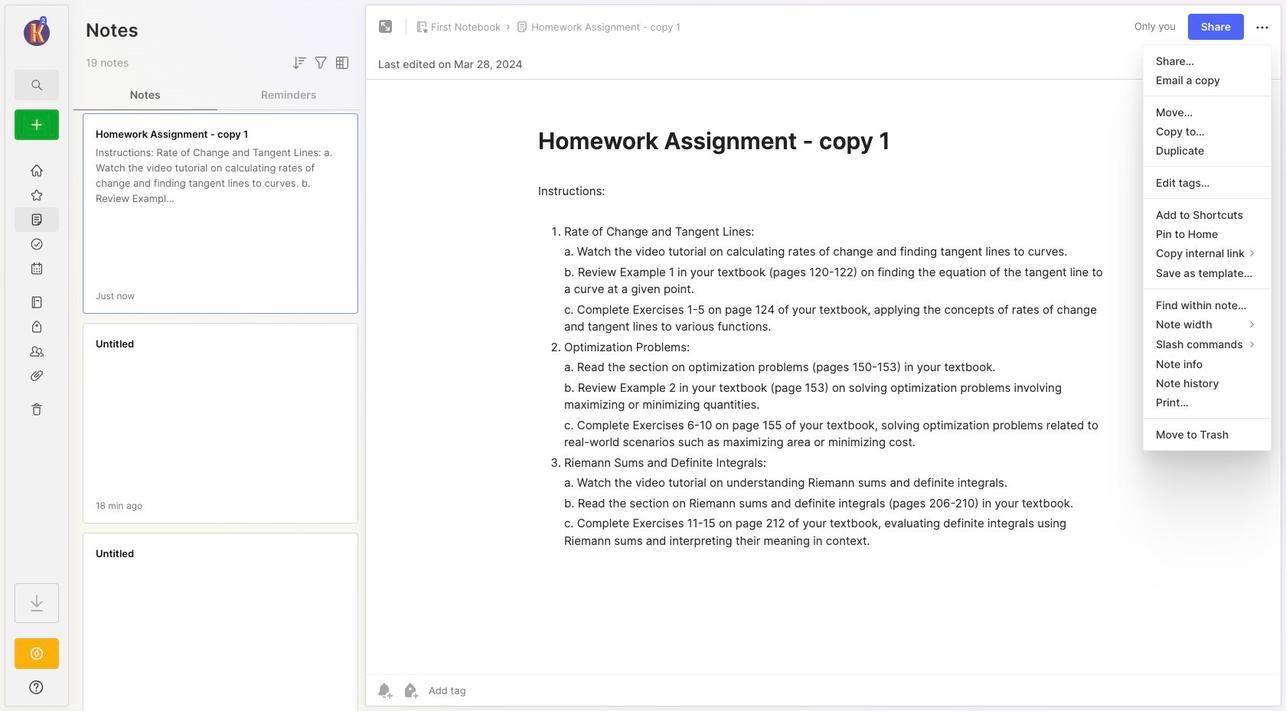Task type: vqa. For each thing, say whether or not it's contained in the screenshot.
Collapse note image at top left
no



Task type: locate. For each thing, give the bounding box(es) containing it.
add filters image
[[312, 54, 330, 72]]

add a reminder image
[[375, 681, 394, 700]]

tab list
[[73, 80, 361, 110]]

main element
[[0, 0, 73, 711]]

Account field
[[5, 15, 68, 48]]

tree
[[5, 149, 68, 570]]

expand note image
[[377, 18, 395, 36]]

dropdown list menu
[[1144, 51, 1271, 444]]

View options field
[[330, 54, 351, 72]]

add tag image
[[401, 681, 420, 700]]

Add tag field
[[427, 684, 543, 697]]

click to expand image
[[67, 683, 78, 701]]

Add filters field
[[312, 54, 330, 72]]

upgrade image
[[28, 645, 46, 663]]

Note width field
[[1144, 315, 1271, 334]]



Task type: describe. For each thing, give the bounding box(es) containing it.
WHAT'S NEW field
[[5, 675, 68, 700]]

More actions field
[[1253, 17, 1272, 37]]

Copy internal link field
[[1144, 243, 1271, 263]]

Note Editor text field
[[366, 79, 1281, 675]]

Sort options field
[[290, 54, 309, 72]]

more actions image
[[1253, 18, 1272, 37]]

edit search image
[[28, 76, 46, 94]]

note window element
[[365, 5, 1282, 710]]

tree inside main element
[[5, 149, 68, 570]]

home image
[[29, 163, 44, 178]]

Slash commands field
[[1144, 334, 1271, 354]]



